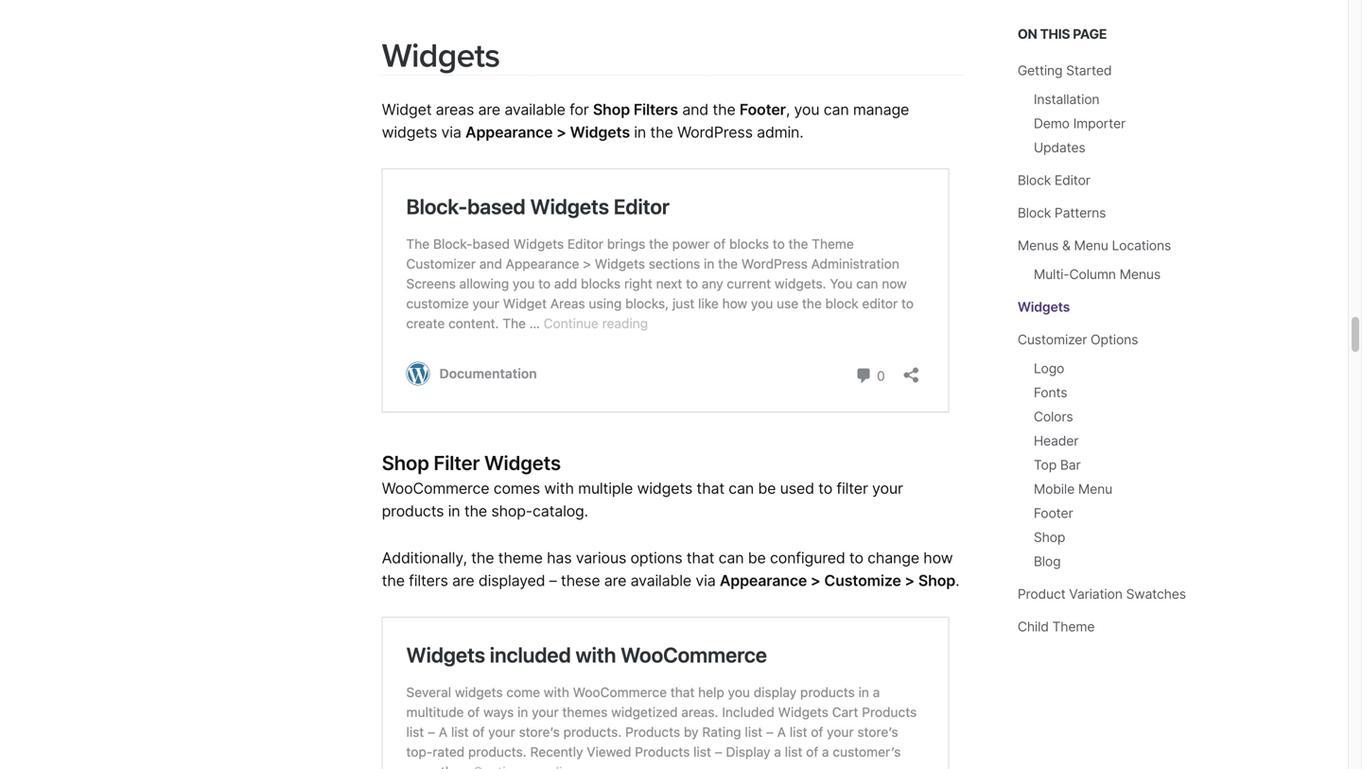 Task type: vqa. For each thing, say whether or not it's contained in the screenshot.
top THAT
yes



Task type: describe. For each thing, give the bounding box(es) containing it.
and
[[683, 100, 709, 119]]

1 vertical spatial widgets link
[[1018, 299, 1071, 315]]

mobile menu link
[[1034, 481, 1113, 497]]

2 horizontal spatial >
[[905, 572, 915, 590]]

importer
[[1074, 115, 1126, 132]]

variation
[[1070, 586, 1123, 602]]

1 vertical spatial menus
[[1120, 266, 1161, 283]]

filter
[[434, 451, 480, 475]]

manage
[[854, 100, 910, 119]]

top bar link
[[1034, 457, 1081, 473]]

child theme link
[[1018, 619, 1095, 635]]

fonts link
[[1034, 385, 1068, 401]]

colors link
[[1034, 409, 1074, 425]]

product
[[1018, 586, 1066, 602]]

that inside additionally, the theme has various options that can be configured to change how the filters are displayed – these are available via
[[687, 549, 715, 568]]

fonts
[[1034, 385, 1068, 401]]

, you can manage widgets via
[[382, 100, 910, 142]]

woocommerce
[[382, 479, 490, 498]]

customizer
[[1018, 332, 1088, 348]]

options
[[631, 549, 683, 568]]

can inside additionally, the theme has various options that can be configured to change how the filters are displayed – these are available via
[[719, 549, 744, 568]]

the up displayed
[[471, 549, 494, 568]]

widget
[[382, 100, 432, 119]]

demo
[[1034, 115, 1070, 132]]

for
[[570, 100, 589, 119]]

shop filter widgets woocommerce comes with multiple widgets that can be used to filter your products in the shop-catalog.
[[382, 451, 904, 520]]

block patterns link
[[1018, 205, 1107, 221]]

logo link
[[1034, 361, 1065, 377]]

in inside shop filter widgets woocommerce comes with multiple widgets that can be used to filter your products in the shop-catalog.
[[448, 502, 460, 520]]

&
[[1063, 238, 1071, 254]]

available inside additionally, the theme has various options that can be configured to change how the filters are displayed – these are available via
[[631, 572, 692, 590]]

widgets inside shop filter widgets woocommerce comes with multiple widgets that can be used to filter your products in the shop-catalog.
[[637, 479, 693, 498]]

menu inside logo fonts colors header top bar mobile menu footer shop blog
[[1079, 481, 1113, 497]]

filter
[[837, 479, 869, 498]]

additionally, the theme has various options that can be configured to change how the filters are displayed – these are available via
[[382, 549, 954, 590]]

footer inside logo fonts colors header top bar mobile menu footer shop blog
[[1034, 505, 1074, 522]]

admin.
[[757, 123, 804, 142]]

appearance > customize > shop .
[[720, 572, 960, 590]]

0 vertical spatial menu
[[1075, 238, 1109, 254]]

can inside shop filter widgets woocommerce comes with multiple widgets that can be used to filter your products in the shop-catalog.
[[729, 479, 754, 498]]

locations
[[1113, 238, 1172, 254]]

appearance for appearance > customize > shop .
[[720, 572, 808, 590]]

mobile
[[1034, 481, 1075, 497]]

shop-
[[492, 502, 533, 520]]

multi-
[[1034, 266, 1070, 283]]

your
[[873, 479, 904, 498]]

shop inside logo fonts colors header top bar mobile menu footer shop blog
[[1034, 530, 1066, 546]]

top
[[1034, 457, 1057, 473]]

filters
[[634, 100, 679, 119]]

logo fonts colors header top bar mobile menu footer shop blog
[[1034, 361, 1113, 570]]

options
[[1091, 332, 1139, 348]]

that inside shop filter widgets woocommerce comes with multiple widgets that can be used to filter your products in the shop-catalog.
[[697, 479, 725, 498]]

product variation swatches
[[1018, 586, 1187, 602]]

via inside , you can manage widgets via
[[442, 123, 462, 142]]

theme
[[499, 549, 543, 568]]

multiple
[[578, 479, 633, 498]]

block editor
[[1018, 172, 1091, 188]]

be inside additionally, the theme has various options that can be configured to change how the filters are displayed – these are available via
[[748, 549, 766, 568]]

> for widgets
[[557, 123, 567, 142]]

you
[[795, 100, 820, 119]]

filters
[[409, 572, 448, 590]]

–
[[550, 572, 557, 590]]

the up 'wordpress'
[[713, 100, 736, 119]]

getting
[[1018, 62, 1063, 79]]

various
[[576, 549, 627, 568]]

customize
[[825, 572, 902, 590]]

.
[[956, 572, 960, 590]]

,
[[786, 100, 791, 119]]

child theme
[[1018, 619, 1095, 635]]

menus & menu locations
[[1018, 238, 1172, 254]]

0 horizontal spatial available
[[505, 100, 566, 119]]

header link
[[1034, 433, 1079, 449]]

theme
[[1053, 619, 1095, 635]]

has
[[547, 549, 572, 568]]

logo
[[1034, 361, 1065, 377]]

getting started
[[1018, 62, 1113, 79]]

widgets down the widget areas are available for shop filters and the footer
[[570, 123, 630, 142]]

block for block editor
[[1018, 172, 1052, 188]]

change
[[868, 549, 920, 568]]

page
[[1074, 26, 1108, 42]]

0 horizontal spatial footer
[[740, 100, 786, 119]]

widget areas are available for shop filters and the footer
[[382, 100, 786, 119]]

configured
[[770, 549, 846, 568]]

demo importer link
[[1034, 115, 1126, 132]]

updates link
[[1034, 140, 1086, 156]]

wordpress
[[678, 123, 753, 142]]



Task type: locate. For each thing, give the bounding box(es) containing it.
1 horizontal spatial via
[[696, 572, 716, 590]]

can left "used"
[[729, 479, 754, 498]]

block
[[1018, 172, 1052, 188], [1018, 205, 1052, 221]]

0 horizontal spatial >
[[557, 123, 567, 142]]

1 vertical spatial menu
[[1079, 481, 1113, 497]]

installation demo importer updates
[[1034, 91, 1126, 156]]

bar
[[1061, 457, 1081, 473]]

catalog.
[[533, 502, 589, 520]]

1 block from the top
[[1018, 172, 1052, 188]]

0 vertical spatial widgets link
[[382, 36, 500, 76]]

customizer options link
[[1018, 332, 1139, 348]]

via inside additionally, the theme has various options that can be configured to change how the filters are displayed – these are available via
[[696, 572, 716, 590]]

2 vertical spatial can
[[719, 549, 744, 568]]

1 vertical spatial appearance
[[720, 572, 808, 590]]

displayed
[[479, 572, 546, 590]]

1 vertical spatial block
[[1018, 205, 1052, 221]]

footer up admin.
[[740, 100, 786, 119]]

block left editor
[[1018, 172, 1052, 188]]

footer
[[740, 100, 786, 119], [1034, 505, 1074, 522]]

1 horizontal spatial menus
[[1120, 266, 1161, 283]]

additionally,
[[382, 549, 467, 568]]

patterns
[[1055, 205, 1107, 221]]

1 vertical spatial via
[[696, 572, 716, 590]]

multi-column menus
[[1034, 266, 1161, 283]]

block patterns
[[1018, 205, 1107, 221]]

that
[[697, 479, 725, 498], [687, 549, 715, 568]]

shop inside shop filter widgets woocommerce comes with multiple widgets that can be used to filter your products in the shop-catalog.
[[382, 451, 429, 475]]

block for block patterns
[[1018, 205, 1052, 221]]

areas
[[436, 100, 474, 119]]

be left configured
[[748, 549, 766, 568]]

0 vertical spatial to
[[819, 479, 833, 498]]

menu right &
[[1075, 238, 1109, 254]]

product variation swatches link
[[1018, 586, 1187, 602]]

0 vertical spatial appearance
[[466, 123, 553, 142]]

menus left &
[[1018, 238, 1059, 254]]

shop up blog link
[[1034, 530, 1066, 546]]

appearance
[[466, 123, 553, 142], [720, 572, 808, 590]]

customizer options
[[1018, 332, 1139, 348]]

2 horizontal spatial are
[[605, 572, 627, 590]]

with
[[544, 479, 574, 498]]

column
[[1070, 266, 1117, 283]]

widgets up comes
[[485, 451, 561, 475]]

shop link
[[1034, 530, 1066, 546]]

on
[[1018, 26, 1038, 42]]

in down 'woocommerce'
[[448, 502, 460, 520]]

on this page
[[1018, 26, 1108, 42]]

the
[[713, 100, 736, 119], [651, 123, 674, 142], [465, 502, 488, 520], [471, 549, 494, 568], [382, 572, 405, 590]]

are right areas
[[478, 100, 501, 119]]

available down options
[[631, 572, 692, 590]]

0 vertical spatial footer
[[740, 100, 786, 119]]

> down change
[[905, 572, 915, 590]]

widgets
[[382, 123, 437, 142], [637, 479, 693, 498]]

0 horizontal spatial to
[[819, 479, 833, 498]]

that left "used"
[[697, 479, 725, 498]]

shop down how
[[919, 572, 956, 590]]

installation
[[1034, 91, 1100, 107]]

shop up 'woocommerce'
[[382, 451, 429, 475]]

appearance > widgets in the wordpress admin.
[[466, 123, 804, 142]]

0 vertical spatial via
[[442, 123, 462, 142]]

2 block from the top
[[1018, 205, 1052, 221]]

are down various at the bottom
[[605, 572, 627, 590]]

widgets inside , you can manage widgets via
[[382, 123, 437, 142]]

products
[[382, 502, 444, 520]]

0 horizontal spatial in
[[448, 502, 460, 520]]

can inside , you can manage widgets via
[[824, 100, 850, 119]]

1 horizontal spatial widgets
[[637, 479, 693, 498]]

that right options
[[687, 549, 715, 568]]

started
[[1067, 62, 1113, 79]]

1 horizontal spatial widgets link
[[1018, 299, 1071, 315]]

1 vertical spatial be
[[748, 549, 766, 568]]

swatches
[[1127, 586, 1187, 602]]

comes
[[494, 479, 540, 498]]

1 horizontal spatial are
[[478, 100, 501, 119]]

1 vertical spatial that
[[687, 549, 715, 568]]

appearance for appearance > widgets in the wordpress admin.
[[466, 123, 553, 142]]

available
[[505, 100, 566, 119], [631, 572, 692, 590]]

widgets link
[[382, 36, 500, 76], [1018, 299, 1071, 315]]

used
[[781, 479, 815, 498]]

> down configured
[[811, 572, 821, 590]]

these
[[561, 572, 601, 590]]

1 vertical spatial widgets
[[637, 479, 693, 498]]

> for customize
[[811, 572, 821, 590]]

how
[[924, 549, 954, 568]]

0 vertical spatial be
[[759, 479, 776, 498]]

be inside shop filter widgets woocommerce comes with multiple widgets that can be used to filter your products in the shop-catalog.
[[759, 479, 776, 498]]

1 vertical spatial can
[[729, 479, 754, 498]]

appearance down areas
[[466, 123, 553, 142]]

menu down bar on the right of page
[[1079, 481, 1113, 497]]

block editor link
[[1018, 172, 1091, 188]]

0 horizontal spatial widgets
[[382, 123, 437, 142]]

child
[[1018, 619, 1049, 635]]

0 vertical spatial menus
[[1018, 238, 1059, 254]]

are
[[478, 100, 501, 119], [452, 572, 475, 590], [605, 572, 627, 590]]

to
[[819, 479, 833, 498], [850, 549, 864, 568]]

are right filters
[[452, 572, 475, 590]]

blog link
[[1034, 554, 1061, 570]]

widgets right multiple
[[637, 479, 693, 498]]

shop right for
[[593, 100, 630, 119]]

0 vertical spatial that
[[697, 479, 725, 498]]

block down "block editor" link
[[1018, 205, 1052, 221]]

0 horizontal spatial are
[[452, 572, 475, 590]]

can right you at right
[[824, 100, 850, 119]]

0 vertical spatial block
[[1018, 172, 1052, 188]]

updates
[[1034, 140, 1086, 156]]

the left filters
[[382, 572, 405, 590]]

0 horizontal spatial menus
[[1018, 238, 1059, 254]]

to inside additionally, the theme has various options that can be configured to change how the filters are displayed – these are available via
[[850, 549, 864, 568]]

1 horizontal spatial footer
[[1034, 505, 1074, 522]]

to up customize
[[850, 549, 864, 568]]

can right options
[[719, 549, 744, 568]]

multi-column menus link
[[1034, 266, 1161, 283]]

footer down the mobile
[[1034, 505, 1074, 522]]

to left filter
[[819, 479, 833, 498]]

widgets
[[382, 36, 500, 76], [570, 123, 630, 142], [1018, 299, 1071, 315], [485, 451, 561, 475]]

1 horizontal spatial in
[[634, 123, 647, 142]]

in down "filters"
[[634, 123, 647, 142]]

widgets link down multi-
[[1018, 299, 1071, 315]]

available left for
[[505, 100, 566, 119]]

colors
[[1034, 409, 1074, 425]]

this
[[1041, 26, 1071, 42]]

the left shop-
[[465, 502, 488, 520]]

0 horizontal spatial widgets link
[[382, 36, 500, 76]]

1 vertical spatial available
[[631, 572, 692, 590]]

can
[[824, 100, 850, 119], [729, 479, 754, 498], [719, 549, 744, 568]]

1 horizontal spatial available
[[631, 572, 692, 590]]

header
[[1034, 433, 1079, 449]]

menus & menu locations link
[[1018, 238, 1172, 254]]

editor
[[1055, 172, 1091, 188]]

widgets up areas
[[382, 36, 500, 76]]

widgets down widget
[[382, 123, 437, 142]]

appearance down configured
[[720, 572, 808, 590]]

0 vertical spatial widgets
[[382, 123, 437, 142]]

> down the widget areas are available for shop filters and the footer
[[557, 123, 567, 142]]

widgets inside shop filter widgets woocommerce comes with multiple widgets that can be used to filter your products in the shop-catalog.
[[485, 451, 561, 475]]

menus
[[1018, 238, 1059, 254], [1120, 266, 1161, 283]]

0 vertical spatial in
[[634, 123, 647, 142]]

the down "filters"
[[651, 123, 674, 142]]

the inside shop filter widgets woocommerce comes with multiple widgets that can be used to filter your products in the shop-catalog.
[[465, 502, 488, 520]]

1 horizontal spatial to
[[850, 549, 864, 568]]

blog
[[1034, 554, 1061, 570]]

0 vertical spatial available
[[505, 100, 566, 119]]

getting started link
[[1018, 62, 1113, 79]]

widgets down multi-
[[1018, 299, 1071, 315]]

footer link
[[1034, 505, 1074, 522]]

be
[[759, 479, 776, 498], [748, 549, 766, 568]]

1 vertical spatial in
[[448, 502, 460, 520]]

to inside shop filter widgets woocommerce comes with multiple widgets that can be used to filter your products in the shop-catalog.
[[819, 479, 833, 498]]

1 vertical spatial to
[[850, 549, 864, 568]]

0 vertical spatial can
[[824, 100, 850, 119]]

installation link
[[1034, 91, 1100, 107]]

menus down locations
[[1120, 266, 1161, 283]]

widgets link up areas
[[382, 36, 500, 76]]

be left "used"
[[759, 479, 776, 498]]

1 horizontal spatial >
[[811, 572, 821, 590]]

0 horizontal spatial appearance
[[466, 123, 553, 142]]

menu
[[1075, 238, 1109, 254], [1079, 481, 1113, 497]]

via
[[442, 123, 462, 142], [696, 572, 716, 590]]

0 horizontal spatial via
[[442, 123, 462, 142]]

shop
[[593, 100, 630, 119], [382, 451, 429, 475], [1034, 530, 1066, 546], [919, 572, 956, 590]]

1 horizontal spatial appearance
[[720, 572, 808, 590]]

1 vertical spatial footer
[[1034, 505, 1074, 522]]



